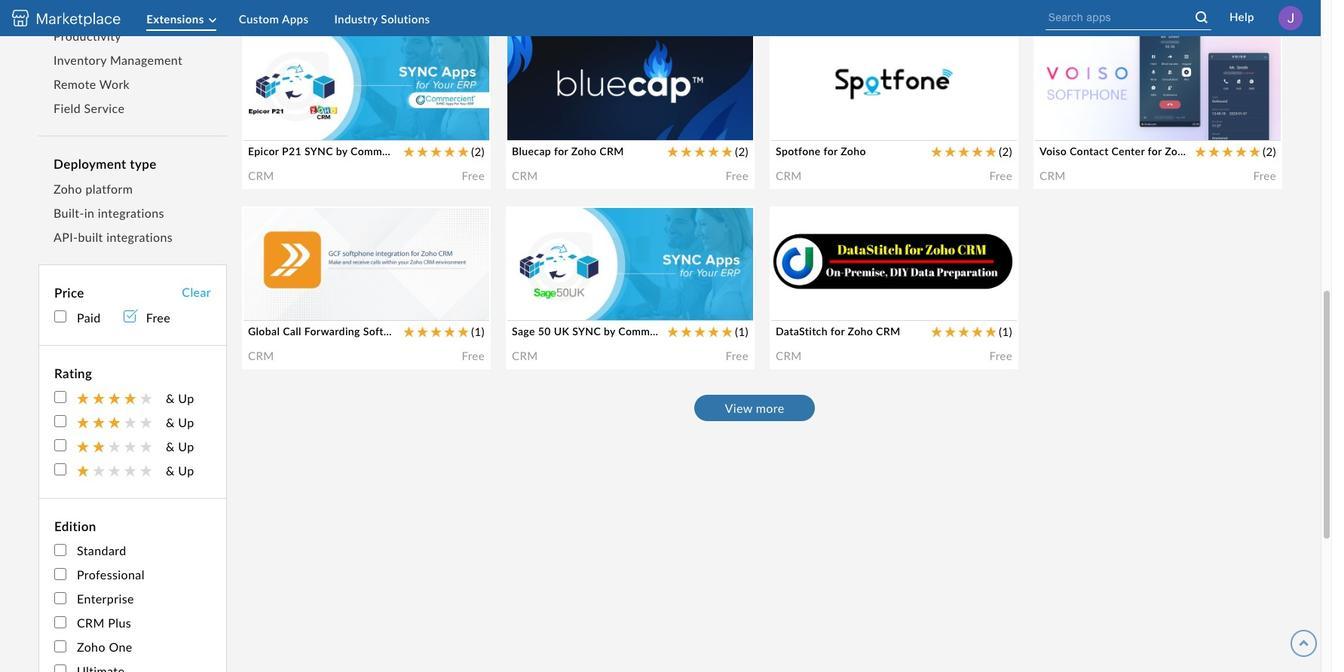 Task type: describe. For each thing, give the bounding box(es) containing it.
softphone for global call forwarding softphone for zoho crm crm
[[415, 221, 486, 239]]

make
[[450, 290, 477, 303]]

built-in integrations
[[54, 206, 164, 220]]

uk inside integrate your sage 50 uk system with zoho free
[[640, 290, 657, 303]]

center for voiso contact center for zoho ★ ★ ★ ★ ★ (2)
[[1112, 145, 1146, 158]]

platform
[[86, 182, 133, 196]]

view
[[725, 401, 753, 416]]

education
[[54, 5, 109, 19]]

solutions
[[381, 12, 430, 26]]

bluecap for bluecap for zoho crm
[[512, 145, 552, 158]]

integrate
[[518, 290, 566, 303]]

3 ★ ★ ★ ★ ★ from the top
[[77, 440, 152, 454]]

for inside datastitch for zoho crm crm
[[859, 221, 878, 239]]

sync inside epicor p21 sync by commercient for zoho crm crm
[[333, 41, 373, 59]]

forwarding for global call forwarding softphone for zoho crm crm
[[333, 221, 411, 239]]

epicor inside commercient epicor prophet 21 for zoho crm
[[327, 109, 360, 123]]

4 up from the top
[[178, 464, 194, 478]]

rating
[[54, 366, 92, 382]]

gcf
[[298, 290, 321, 303]]

integrations for api-built integrations
[[107, 230, 173, 244]]

and inside the on-premise data cleaning, preparation and migration from csv files
[[986, 290, 1005, 303]]

2 & up from the top
[[163, 416, 194, 430]]

p21 for epicor p21 sync by commercient for zoho crm
[[282, 145, 302, 158]]

preparation
[[922, 290, 983, 303]]

business.
[[782, 127, 830, 141]]

cognitive
[[627, 109, 675, 123]]

scale
[[532, 127, 558, 141]]

meets
[[930, 109, 961, 123]]

voiso for voiso contact center for zoho crm
[[1046, 41, 1084, 59]]

clear link
[[182, 285, 211, 299]]

epicor for epicor p21 sync by commercient for zoho crm crm
[[254, 41, 297, 59]]

use
[[254, 290, 274, 303]]

management
[[110, 53, 183, 67]]

productivity
[[54, 29, 121, 43]]

with
[[699, 290, 722, 303]]

extension
[[381, 290, 432, 303]]

1 ★ ★ ★ ★ ★ from the top
[[77, 392, 152, 406]]

contact
[[1135, 109, 1174, 123]]

★ ★ ★ ★ ★ (2) down 'meets'
[[932, 145, 1013, 158]]

★ ★ ★ ★ ★ (1) up premise
[[782, 266, 864, 280]]

crm plus
[[77, 616, 131, 631]]

★ ★ ★ ★ ★ (1) up integrate
[[518, 266, 600, 280]]

2 & from the top
[[166, 416, 175, 430]]

zoho inside voiso contact center for zoho crm
[[1221, 41, 1257, 59]]

your
[[569, 290, 592, 303]]

price
[[54, 285, 84, 301]]

built
[[78, 230, 103, 244]]

sage inside integrate your sage 50 uk system with zoho free
[[595, 290, 620, 303]]

cx
[[1123, 127, 1139, 141]]

global call forwarding softphone for zoho crm crm
[[254, 221, 589, 257]]

combine
[[1046, 109, 1093, 123]]

view more button
[[695, 392, 815, 425]]

enabling human-like cognitive automation at scale
[[518, 109, 738, 141]]

plus
[[108, 616, 131, 631]]

enabling
[[518, 109, 563, 123]]

★ ★ (2)
[[823, 86, 864, 100]]

call for global call forwarding softphone for zoho crm crm
[[303, 221, 329, 239]]

call for global call forwarding softphone for zoho crm
[[283, 325, 302, 338]]

csv
[[863, 308, 885, 321]]

at
[[518, 127, 528, 141]]

on-
[[782, 290, 803, 303]]

view more link
[[695, 395, 815, 422]]

epicor p21 sync by commercient for zoho crm crm
[[254, 41, 592, 77]]

one
[[109, 640, 132, 655]]

spotfone for zoho
[[776, 145, 867, 158]]

apps
[[282, 12, 309, 26]]

education link
[[54, 0, 212, 24]]

by inside sage 50 uk sync by commercient for zoho crm crm
[[647, 221, 664, 239]]

within
[[343, 308, 376, 321]]

spotfone
[[776, 145, 821, 158]]

commercient inside epicor p21 sync by commercient for zoho crm crm
[[398, 41, 490, 59]]

center for voiso contact center for zoho crm
[[1147, 41, 1193, 59]]

productivity link
[[54, 24, 212, 48]]

voiso's
[[1096, 109, 1132, 123]]

commercient inside commercient epicor prophet 21 for zoho crm
[[254, 109, 324, 123]]

★ ★ ★ ★ ★ (2) up the combine
[[1046, 86, 1128, 100]]

to
[[436, 290, 447, 303]]

help
[[1230, 10, 1255, 23]]

makes,
[[891, 109, 927, 123]]

for inside sage 50 uk sync by commercient for zoho crm crm
[[764, 221, 784, 239]]

extensions link
[[146, 12, 216, 27]]

for inside voiso contact center for zoho ★ ★ ★ ★ ★ (2)
[[1149, 145, 1163, 158]]

deployment
[[54, 156, 126, 172]]

p21 for epicor p21 sync by commercient for zoho crm crm
[[302, 41, 329, 59]]

zoho inside global call forwarding softphone for zoho crm crm
[[514, 221, 550, 239]]

datastitch for datastitch for zoho crm
[[776, 325, 828, 338]]

uk for sage 50 uk sync by commercient for zoho crm crm
[[577, 221, 599, 239]]

voiso contact center for zoho ★ ★ ★ ★ ★ (2)
[[1040, 145, 1277, 158]]

datastitch for zoho crm crm
[[782, 221, 957, 257]]

1 up from the top
[[178, 392, 194, 406]]

★ ★ ★ ★ ★ (2) down 21
[[404, 145, 485, 158]]

3 & from the top
[[166, 440, 175, 454]]

built-
[[54, 206, 84, 220]]

remote work link
[[54, 72, 212, 97]]

from
[[835, 308, 860, 321]]

1 horizontal spatial the
[[379, 308, 396, 321]]

sync inside sage 50 uk sync by commercient for zoho crm crm
[[603, 221, 643, 239]]

integrations for built-in integrations
[[98, 206, 164, 220]]

3 up from the top
[[178, 440, 194, 454]]

api-built integrations
[[54, 230, 173, 244]]

use the gcf softphone extension to make and receive calls within the zoho crm environment.
[[254, 290, 477, 339]]

remote
[[54, 77, 96, 91]]

standard
[[77, 544, 126, 558]]

1 & from the top
[[166, 392, 175, 406]]

where
[[782, 109, 818, 123]]

in
[[84, 206, 95, 220]]

epicor for epicor p21 sync by commercient for zoho crm
[[248, 145, 279, 158]]

softphone for global call forwarding softphone for zoho crm
[[363, 325, 415, 338]]

inventory management
[[54, 53, 183, 67]]

inventory
[[54, 53, 107, 67]]

bluecap for bluecap for zoho crm crm
[[518, 41, 573, 59]]



Task type: locate. For each thing, give the bounding box(es) containing it.
contact
[[1088, 41, 1143, 59], [1070, 145, 1109, 158]]

contact inside voiso contact center for zoho ★ ★ ★ ★ ★ (2)
[[1070, 145, 1109, 158]]

4 ★ ★ ★ ★ ★ from the top
[[77, 464, 152, 478]]

voiso down a
[[1040, 145, 1067, 158]]

call inside global call forwarding softphone for zoho crm crm
[[303, 221, 329, 239]]

integrations
[[98, 206, 164, 220], [107, 230, 173, 244]]

uk inside sage 50 uk sync by commercient for zoho crm crm
[[577, 221, 599, 239]]

system
[[660, 290, 696, 303]]

platform.
[[1142, 127, 1190, 141]]

zoho platform
[[54, 182, 133, 196]]

global for global call forwarding softphone for zoho crm
[[248, 325, 280, 338]]

by
[[378, 41, 394, 59], [336, 145, 348, 158], [647, 221, 664, 239], [604, 325, 616, 338]]

and
[[1214, 109, 1233, 123], [986, 290, 1005, 303], [254, 308, 273, 321]]

uk down your
[[554, 325, 570, 338]]

1 vertical spatial global
[[248, 325, 280, 338]]

call down receive
[[283, 325, 302, 338]]

1 vertical spatial 50
[[623, 290, 637, 303]]

2 vertical spatial epicor
[[248, 145, 279, 158]]

crm inside use the gcf softphone extension to make and receive calls within the zoho crm environment.
[[430, 308, 456, 321]]

1 vertical spatial integrations
[[107, 230, 173, 244]]

zoho inside voiso contact center for zoho ★ ★ ★ ★ ★ (2)
[[1166, 145, 1191, 158]]

contact for voiso contact center for zoho crm
[[1088, 41, 1143, 59]]

0 horizontal spatial call
[[283, 325, 302, 338]]

work
[[99, 77, 130, 91]]

2 horizontal spatial and
[[1214, 109, 1233, 123]]

sage for sage 50 uk sync by commercient for zoho crm crm
[[518, 221, 551, 239]]

zoho inside bluecap for zoho crm crm
[[601, 41, 637, 59]]

clear
[[182, 285, 211, 299]]

bluecap up enabling
[[518, 41, 573, 59]]

0 vertical spatial forwarding
[[333, 221, 411, 239]]

zoho inside combine voiso's contact center and zoho for a seamless cx platform.
[[1236, 109, 1263, 123]]

for inside combine voiso's contact center and zoho for a seamless cx platform.
[[1046, 127, 1061, 141]]

global up 'use'
[[254, 221, 299, 239]]

1 vertical spatial softphone
[[324, 290, 378, 303]]

and right center
[[1214, 109, 1233, 123]]

field service
[[54, 101, 125, 115]]

50
[[555, 221, 573, 239], [623, 290, 637, 303], [538, 325, 551, 338]]

(1)
[[322, 266, 336, 280], [586, 266, 600, 280], [850, 266, 864, 280], [472, 325, 485, 339], [736, 325, 749, 339], [1000, 325, 1013, 339]]

files
[[888, 308, 910, 321]]

softphone down within
[[363, 325, 415, 338]]

contact down search apps search field at top
[[1088, 41, 1143, 59]]

forwarding
[[333, 221, 411, 239], [305, 325, 360, 338]]

2 vertical spatial and
[[254, 308, 273, 321]]

zoho inside commercient epicor prophet 21 for zoho crm
[[444, 109, 470, 123]]

50 down integrate
[[538, 325, 551, 338]]

uk for sage 50 uk sync by commercient for zoho crm
[[554, 325, 570, 338]]

★ ★ ★ ★ ★ (2)
[[254, 86, 336, 100], [518, 86, 600, 100], [1046, 86, 1128, 100], [404, 145, 485, 158], [668, 145, 749, 158], [932, 145, 1013, 158]]

and inside use the gcf softphone extension to make and receive calls within the zoho crm environment.
[[254, 308, 273, 321]]

call up gcf
[[303, 221, 329, 239]]

0 vertical spatial datastitch
[[782, 221, 855, 239]]

calls
[[317, 308, 340, 321]]

like
[[606, 109, 624, 123]]

(2)
[[322, 86, 336, 100], [586, 86, 600, 100], [850, 86, 864, 100], [1114, 86, 1128, 100], [472, 145, 485, 158], [736, 145, 749, 158], [1000, 145, 1013, 158], [1264, 145, 1277, 158]]

environment.
[[254, 326, 323, 339]]

field
[[54, 101, 81, 115]]

migration
[[782, 308, 832, 321]]

0 vertical spatial the
[[277, 290, 295, 303]]

0 vertical spatial call
[[303, 221, 329, 239]]

inventory management link
[[54, 48, 212, 72]]

automation
[[678, 109, 738, 123]]

softphone up to at the top
[[415, 221, 486, 239]]

forwarding inside global call forwarding softphone for zoho crm crm
[[333, 221, 411, 239]]

center down cx on the right top
[[1112, 145, 1146, 158]]

2 up from the top
[[178, 416, 194, 430]]

1 vertical spatial center
[[1112, 145, 1146, 158]]

1 horizontal spatial 50
[[555, 221, 573, 239]]

★ ★ ★ ★ ★ (1) down preparation
[[932, 325, 1013, 339]]

0 vertical spatial softphone
[[415, 221, 486, 239]]

2 vertical spatial softphone
[[363, 325, 415, 338]]

zoho inside datastitch for zoho crm crm
[[883, 221, 918, 239]]

service
[[84, 101, 125, 115]]

the up global call forwarding softphone for zoho crm
[[379, 308, 396, 321]]

★ ★ ★ ★ ★ (2) down apps
[[254, 86, 336, 100]]

softphone inside global call forwarding softphone for zoho crm crm
[[415, 221, 486, 239]]

data
[[847, 290, 870, 303]]

sage up integrate
[[518, 221, 551, 239]]

built-in integrations link
[[54, 206, 164, 220]]

sage for sage 50 uk sync by commercient for zoho crm
[[512, 325, 535, 338]]

softphone up within
[[324, 290, 378, 303]]

0 horizontal spatial and
[[254, 308, 273, 321]]

and right preparation
[[986, 290, 1005, 303]]

zoho inside sage 50 uk sync by commercient for zoho crm crm
[[788, 221, 824, 239]]

1 horizontal spatial call
[[303, 221, 329, 239]]

★ link
[[254, 84, 266, 100], [268, 84, 279, 100], [281, 84, 293, 100], [295, 84, 307, 100], [309, 84, 320, 100], [518, 84, 530, 100], [532, 84, 543, 100], [545, 84, 557, 100], [559, 84, 571, 100], [573, 84, 584, 100], [837, 84, 848, 100], [1046, 84, 1058, 100], [1060, 84, 1071, 100], [1073, 84, 1085, 100], [1087, 84, 1099, 100], [1101, 84, 1112, 100], [404, 140, 415, 158], [417, 140, 429, 158], [431, 140, 442, 158], [444, 140, 456, 158], [458, 140, 470, 158], [668, 140, 679, 158], [681, 140, 693, 158], [695, 140, 706, 158], [708, 140, 720, 158], [722, 140, 734, 158], [932, 140, 943, 158], [945, 140, 957, 158], [959, 140, 970, 158], [972, 140, 984, 158], [986, 140, 998, 158], [1196, 140, 1207, 158], [1209, 140, 1221, 158], [1223, 140, 1234, 158], [1236, 140, 1248, 158], [1250, 140, 1262, 158], [254, 264, 266, 280], [268, 264, 279, 280], [281, 264, 293, 280], [295, 264, 307, 280], [309, 264, 320, 280], [518, 264, 530, 280], [532, 264, 543, 280], [545, 264, 557, 280], [559, 264, 571, 280], [573, 264, 584, 280], [782, 264, 794, 280], [796, 264, 807, 280], [809, 264, 821, 280], [823, 264, 835, 280], [837, 264, 848, 280], [404, 320, 415, 339], [417, 320, 429, 339], [431, 320, 442, 339], [444, 320, 456, 339], [458, 320, 470, 339], [668, 320, 679, 339], [681, 320, 693, 339], [695, 320, 706, 339], [708, 320, 720, 339], [722, 320, 734, 339], [932, 320, 943, 339], [945, 320, 957, 339], [959, 320, 970, 339], [972, 320, 984, 339], [986, 320, 998, 339], [77, 392, 89, 406], [93, 392, 105, 406], [108, 392, 121, 406], [124, 392, 137, 406], [140, 392, 152, 406], [77, 416, 89, 430], [93, 416, 105, 430], [108, 416, 121, 430], [124, 416, 137, 430], [140, 416, 152, 430], [77, 440, 89, 454], [93, 440, 105, 454], [108, 440, 121, 454], [124, 440, 137, 454], [140, 440, 152, 454], [77, 464, 89, 478], [93, 464, 105, 478], [108, 464, 121, 478], [124, 464, 137, 478], [140, 464, 152, 478]]

1 vertical spatial sage
[[595, 290, 620, 303]]

1 vertical spatial call
[[283, 325, 302, 338]]

0 vertical spatial uk
[[577, 221, 599, 239]]

★ ★ ★ ★ ★ (2) up enabling
[[518, 86, 600, 100]]

voiso down search apps search field at top
[[1046, 41, 1084, 59]]

3 & up from the top
[[163, 440, 194, 454]]

★ ★ ★ ★ ★ (1) down to at the top
[[404, 325, 485, 339]]

voiso inside voiso contact center for zoho ★ ★ ★ ★ ★ (2)
[[1040, 145, 1067, 158]]

datastitch for zoho crm
[[776, 325, 901, 338]]

industry solutions
[[335, 12, 430, 26]]

paid
[[77, 311, 101, 325]]

voiso for voiso contact center for zoho ★ ★ ★ ★ ★ (2)
[[1040, 145, 1067, 158]]

sage down integrate
[[512, 325, 535, 338]]

crm inside voiso contact center for zoho crm
[[1046, 63, 1072, 77]]

2 vertical spatial 50
[[538, 325, 551, 338]]

prophet
[[363, 109, 405, 123]]

integrations down built-in integrations at the left of page
[[107, 230, 173, 244]]

sage right your
[[595, 290, 620, 303]]

21
[[408, 109, 422, 123]]

0 vertical spatial sage
[[518, 221, 551, 239]]

p21 down commercient epicor prophet 21 for zoho crm
[[282, 145, 302, 158]]

★ ★ ★ ★ ★ (1) down with
[[668, 325, 749, 339]]

human-
[[566, 109, 606, 123]]

forwarding up extension
[[333, 221, 411, 239]]

★ ★ ★ ★ ★ (1) up gcf
[[254, 266, 336, 280]]

zoho inside epicor p21 sync by commercient for zoho crm crm
[[518, 41, 554, 59]]

global for global call forwarding softphone for zoho crm crm
[[254, 221, 299, 239]]

2 horizontal spatial 50
[[623, 290, 637, 303]]

softphone
[[415, 221, 486, 239], [324, 290, 378, 303], [363, 325, 415, 338]]

0 vertical spatial voiso
[[1046, 41, 1084, 59]]

global inside global call forwarding softphone for zoho crm crm
[[254, 221, 299, 239]]

for inside voiso contact center for zoho crm
[[1198, 41, 1217, 59]]

1 vertical spatial and
[[986, 290, 1005, 303]]

sync
[[333, 41, 373, 59], [305, 145, 333, 158], [603, 221, 643, 239], [573, 325, 601, 338]]

sage 50 uk sync by commercient for zoho crm crm
[[518, 221, 862, 257]]

more
[[756, 401, 785, 416]]

center inside voiso contact center for zoho ★ ★ ★ ★ ★ (2)
[[1112, 145, 1146, 158]]

0 vertical spatial 50
[[555, 221, 573, 239]]

0 vertical spatial integrations
[[98, 206, 164, 220]]

1 vertical spatial epicor
[[327, 109, 360, 123]]

★ ★ ★ ★ ★ (2) down automation
[[668, 145, 749, 158]]

0 horizontal spatial the
[[277, 290, 295, 303]]

cleaning,
[[873, 290, 919, 303]]

2 vertical spatial uk
[[554, 325, 570, 338]]

50 inside integrate your sage 50 uk system with zoho free
[[623, 290, 637, 303]]

0 vertical spatial epicor
[[254, 41, 297, 59]]

professional
[[77, 568, 145, 582]]

50 for sage 50 uk sync by commercient for zoho crm
[[538, 325, 551, 338]]

deployment type
[[54, 156, 157, 172]]

crm
[[558, 41, 592, 59], [641, 41, 675, 59], [254, 63, 280, 77], [518, 63, 544, 77], [1046, 63, 1072, 77], [254, 127, 280, 141], [465, 145, 490, 158], [600, 145, 624, 158], [248, 169, 274, 183], [512, 169, 538, 183], [776, 169, 802, 183], [1040, 169, 1066, 183], [554, 221, 589, 239], [828, 221, 862, 239], [922, 221, 957, 239], [254, 244, 280, 257], [518, 244, 544, 257], [782, 244, 808, 257], [430, 308, 456, 321], [463, 325, 488, 338], [733, 325, 758, 338], [877, 325, 901, 338], [248, 349, 274, 363], [512, 349, 538, 363], [776, 349, 802, 363], [77, 616, 105, 631]]

uk up your
[[577, 221, 599, 239]]

50 inside sage 50 uk sync by commercient for zoho crm crm
[[555, 221, 573, 239]]

for inside bluecap for zoho crm crm
[[577, 41, 597, 59]]

zoho one
[[77, 640, 132, 655]]

for inside commercient epicor prophet 21 for zoho crm
[[425, 109, 440, 123]]

1 horizontal spatial and
[[986, 290, 1005, 303]]

custom apps link
[[239, 9, 331, 30]]

1 vertical spatial the
[[379, 308, 396, 321]]

1 horizontal spatial uk
[[577, 221, 599, 239]]

help link
[[1226, 6, 1259, 27]]

bluecap for zoho crm
[[512, 145, 624, 158]]

custom
[[239, 12, 279, 26]]

1 vertical spatial voiso
[[1040, 145, 1067, 158]]

0 vertical spatial center
[[1147, 41, 1193, 59]]

enterprise
[[77, 592, 134, 606]]

the up receive
[[277, 290, 295, 303]]

type
[[130, 156, 157, 172]]

means,
[[851, 109, 888, 123]]

2 horizontal spatial uk
[[640, 290, 657, 303]]

1 vertical spatial forwarding
[[305, 325, 360, 338]]

50 up your
[[555, 221, 573, 239]]

50 for sage 50 uk sync by commercient for zoho crm crm
[[555, 221, 573, 239]]

and inside combine voiso's contact center and zoho for a seamless cx platform.
[[1214, 109, 1233, 123]]

edition
[[54, 519, 96, 535]]

forwarding down calls
[[305, 325, 360, 338]]

1 horizontal spatial center
[[1147, 41, 1193, 59]]

0 vertical spatial contact
[[1088, 41, 1143, 59]]

epicor p21 sync by commercient for zoho crm
[[248, 145, 490, 158]]

integrations up api-built integrations link
[[98, 206, 164, 220]]

forwarding for global call forwarding softphone for zoho crm
[[305, 325, 360, 338]]

global down 'use'
[[248, 325, 280, 338]]

softphone for use the gcf softphone extension to make and receive calls within the zoho crm environment.
[[324, 290, 378, 303]]

seamless
[[1074, 127, 1120, 141]]

zoho inside integrate your sage 50 uk system with zoho free
[[518, 308, 545, 321]]

0 vertical spatial global
[[254, 221, 299, 239]]

the
[[277, 290, 295, 303], [379, 308, 396, 321]]

contact for voiso contact center for zoho ★ ★ ★ ★ ★ (2)
[[1070, 145, 1109, 158]]

global call forwarding softphone for zoho crm
[[248, 325, 488, 338]]

datastitch down migration
[[776, 325, 828, 338]]

epicor inside epicor p21 sync by commercient for zoho crm crm
[[254, 41, 297, 59]]

center inside voiso contact center for zoho crm
[[1147, 41, 1193, 59]]

Search apps search field
[[1046, 6, 1194, 29]]

2 vertical spatial sage
[[512, 325, 535, 338]]

1 vertical spatial uk
[[640, 290, 657, 303]]

contact inside voiso contact center for zoho crm
[[1088, 41, 1143, 59]]

bluecap inside bluecap for zoho crm crm
[[518, 41, 573, 59]]

by inside epicor p21 sync by commercient for zoho crm crm
[[378, 41, 394, 59]]

zoho inside use the gcf softphone extension to make and receive calls within the zoho crm environment.
[[400, 308, 427, 321]]

integrate your sage 50 uk system with zoho free
[[518, 290, 743, 362]]

datastitch inside datastitch for zoho crm crm
[[782, 221, 855, 239]]

0 horizontal spatial 50
[[538, 325, 551, 338]]

0 horizontal spatial center
[[1112, 145, 1146, 158]]

datastitch
[[782, 221, 855, 239], [776, 325, 828, 338]]

crm inside commercient epicor prophet 21 for zoho crm
[[254, 127, 280, 141]]

0 vertical spatial bluecap
[[518, 41, 573, 59]]

contact down seamless
[[1070, 145, 1109, 158]]

white image
[[1193, 9, 1212, 28]]

up
[[178, 392, 194, 406], [178, 416, 194, 430], [178, 440, 194, 454], [178, 464, 194, 478]]

sage inside sage 50 uk sync by commercient for zoho crm crm
[[518, 221, 551, 239]]

where voice means, makes, meets business.
[[782, 109, 961, 141]]

center down the white image
[[1147, 41, 1193, 59]]

0 horizontal spatial uk
[[554, 325, 570, 338]]

2 ★ ★ ★ ★ ★ from the top
[[77, 416, 152, 430]]

for inside global call forwarding softphone for zoho crm crm
[[491, 221, 510, 239]]

voiso inside voiso contact center for zoho crm
[[1046, 41, 1084, 59]]

0 vertical spatial p21
[[302, 41, 329, 59]]

softphone inside use the gcf softphone extension to make and receive calls within the zoho crm environment.
[[324, 290, 378, 303]]

uk left the system
[[640, 290, 657, 303]]

voiso
[[1046, 41, 1084, 59], [1040, 145, 1067, 158]]

zoho platform link
[[54, 182, 133, 196]]

center
[[1177, 109, 1211, 123]]

bluecap down 'at'
[[512, 145, 552, 158]]

datastitch for datastitch for zoho crm crm
[[782, 221, 855, 239]]

sage
[[518, 221, 551, 239], [595, 290, 620, 303], [512, 325, 535, 338]]

and down 'use'
[[254, 308, 273, 321]]

1 vertical spatial p21
[[282, 145, 302, 158]]

sage 50 uk sync by commercient for zoho crm
[[512, 325, 758, 338]]

p21 down apps
[[302, 41, 329, 59]]

custom apps
[[239, 12, 309, 26]]

4 & from the top
[[166, 464, 175, 478]]

1 vertical spatial bluecap
[[512, 145, 552, 158]]

uk
[[577, 221, 599, 239], [640, 290, 657, 303], [554, 325, 570, 338]]

call
[[303, 221, 329, 239], [283, 325, 302, 338]]

p21 inside epicor p21 sync by commercient for zoho crm crm
[[302, 41, 329, 59]]

on-premise data cleaning, preparation and migration from csv files
[[782, 290, 1005, 321]]

0 vertical spatial and
[[1214, 109, 1233, 123]]

4 & up from the top
[[163, 464, 194, 478]]

1 vertical spatial datastitch
[[776, 325, 828, 338]]

1 & up from the top
[[163, 392, 194, 406]]

a
[[1064, 127, 1070, 141]]

datastitch up premise
[[782, 221, 855, 239]]

1 vertical spatial contact
[[1070, 145, 1109, 158]]

voiso contact center for zoho crm
[[1046, 41, 1257, 77]]

commercient inside sage 50 uk sync by commercient for zoho crm crm
[[668, 221, 760, 239]]

free inside integrate your sage 50 uk system with zoho free
[[720, 348, 743, 362]]

commercient
[[398, 41, 490, 59], [254, 109, 324, 123], [351, 145, 417, 158], [668, 221, 760, 239], [619, 325, 685, 338]]

for inside epicor p21 sync by commercient for zoho crm crm
[[494, 41, 514, 59]]

50 up sage 50 uk sync by commercient for zoho crm
[[623, 290, 637, 303]]



Task type: vqa. For each thing, say whether or not it's contained in the screenshot.


